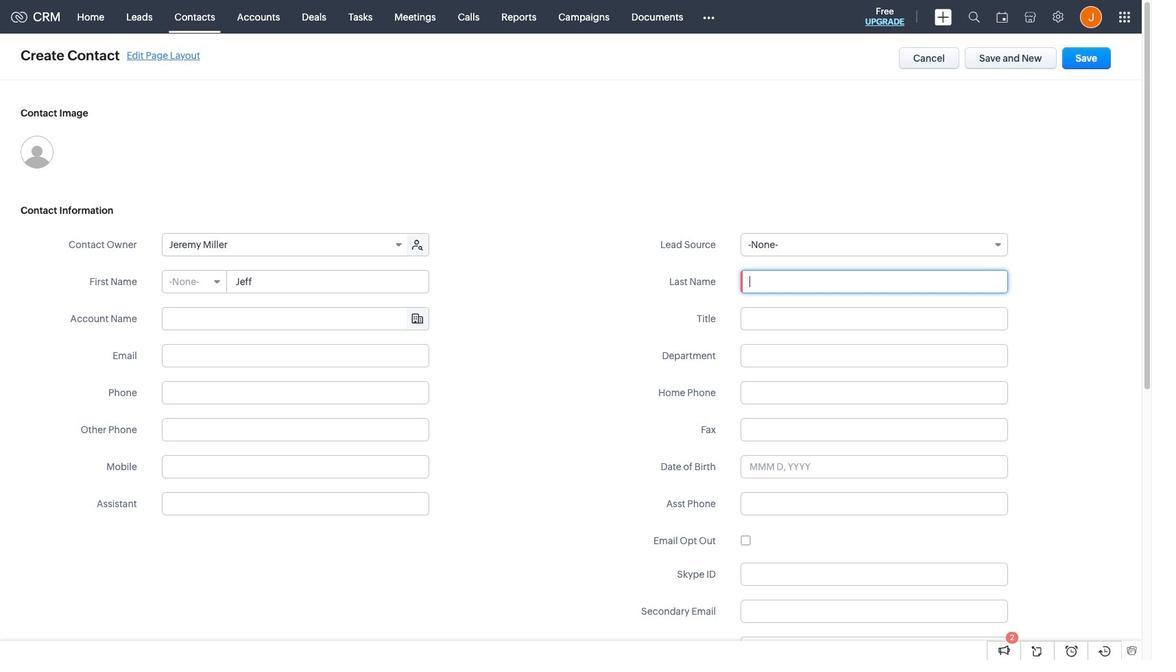 Task type: locate. For each thing, give the bounding box(es) containing it.
create menu image
[[935, 9, 952, 25]]

profile image
[[1081, 6, 1103, 28]]

create menu element
[[927, 0, 961, 33]]

MMM D, YYYY text field
[[741, 456, 1009, 479]]

None text field
[[741, 270, 1009, 294], [228, 271, 429, 293], [741, 307, 1009, 331], [162, 344, 429, 368], [741, 344, 1009, 368], [162, 381, 429, 405], [741, 381, 1009, 405], [741, 419, 1009, 442], [162, 456, 429, 479], [741, 493, 1009, 516], [741, 563, 1009, 587], [759, 638, 1008, 660], [741, 270, 1009, 294], [228, 271, 429, 293], [741, 307, 1009, 331], [162, 344, 429, 368], [741, 344, 1009, 368], [162, 381, 429, 405], [741, 381, 1009, 405], [741, 419, 1009, 442], [162, 456, 429, 479], [741, 493, 1009, 516], [741, 563, 1009, 587], [759, 638, 1008, 660]]

None field
[[741, 233, 1009, 257], [162, 234, 408, 256], [162, 271, 227, 293], [162, 308, 429, 330], [741, 233, 1009, 257], [162, 234, 408, 256], [162, 271, 227, 293], [162, 308, 429, 330]]

logo image
[[11, 11, 27, 22]]

calendar image
[[997, 11, 1009, 22]]

None text field
[[162, 308, 429, 330], [162, 419, 429, 442], [162, 493, 429, 516], [741, 600, 1009, 624], [162, 308, 429, 330], [162, 419, 429, 442], [162, 493, 429, 516], [741, 600, 1009, 624]]



Task type: vqa. For each thing, say whether or not it's contained in the screenshot.
Calendar icon
yes



Task type: describe. For each thing, give the bounding box(es) containing it.
profile element
[[1072, 0, 1111, 33]]

Other Modules field
[[695, 6, 724, 28]]

search element
[[961, 0, 989, 34]]

search image
[[969, 11, 980, 23]]

image image
[[21, 136, 54, 169]]



